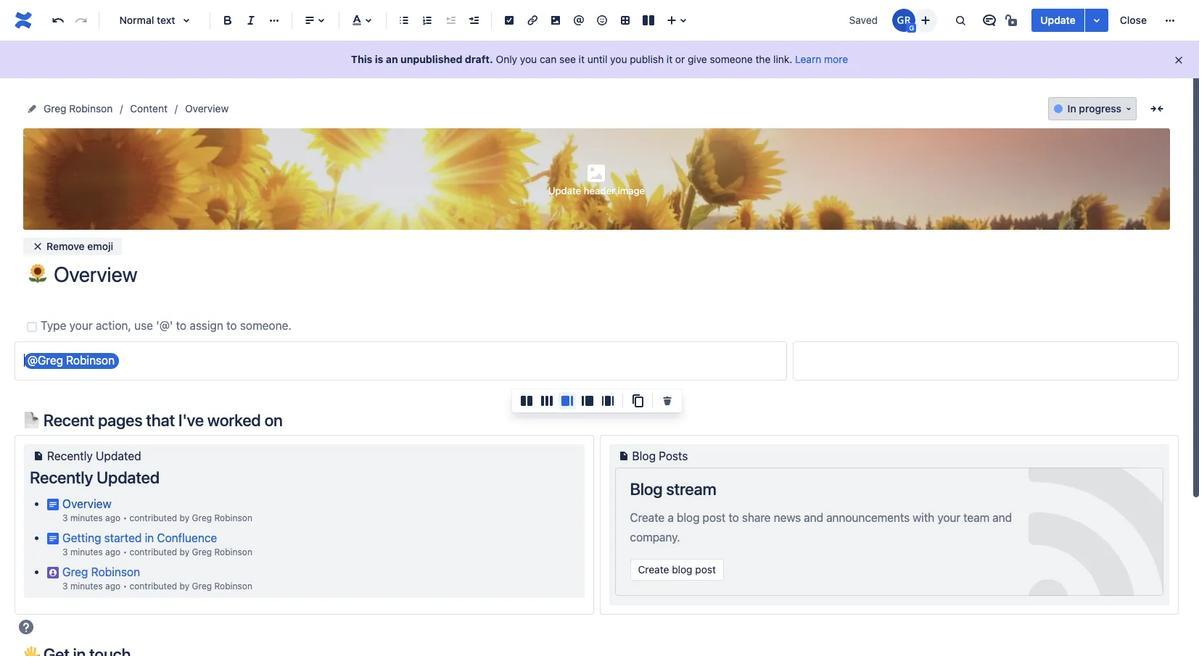 Task type: describe. For each thing, give the bounding box(es) containing it.
help image
[[17, 619, 35, 636]]

getting started in confluence link
[[62, 532, 217, 545]]

indent tab image
[[465, 12, 482, 29]]

greg robinson
[[44, 102, 113, 115]]

robinson inside getting started in confluence 3 minutes ago • contributed by greg robinson
[[214, 547, 252, 558]]

• inside greg robinson 3 minutes ago • contributed by greg robinson
[[123, 581, 127, 592]]

the
[[756, 53, 771, 65]]

recently updated image
[[30, 448, 47, 465]]

greg robinson image
[[893, 9, 916, 32]]

create for create a blog post to share news and announcements with your team and company.
[[630, 511, 665, 524]]

content
[[130, 102, 168, 115]]

announcements
[[826, 511, 910, 524]]

your
[[938, 511, 961, 524]]

two columns image
[[518, 392, 535, 410]]

saved
[[849, 14, 878, 26]]

update for update
[[1041, 14, 1076, 26]]

italic ⌘i image
[[242, 12, 260, 29]]

to
[[729, 511, 739, 524]]

blog for blog posts
[[632, 450, 656, 463]]

close button
[[1111, 9, 1156, 32]]

layouts image
[[640, 12, 657, 29]]

ago inside getting started in confluence 3 minutes ago • contributed by greg robinson
[[105, 547, 121, 558]]

someone
[[710, 53, 753, 65]]

learn more link
[[795, 53, 848, 65]]

create a blog post to share news and announcements with your team and company.
[[630, 511, 1012, 544]]

remove
[[46, 240, 85, 253]]

Give this page a title text field
[[54, 263, 1170, 287]]

learn
[[795, 53, 821, 65]]

more formatting image
[[266, 12, 283, 29]]

2 and from the left
[[993, 511, 1012, 524]]

blog for blog stream
[[630, 480, 663, 499]]

greg robinson link for overview
[[192, 513, 252, 524]]

add image, video, or file image
[[547, 12, 564, 29]]

2 you from the left
[[610, 53, 627, 65]]

3 inside overview 3 minutes ago • contributed by greg robinson
[[62, 513, 68, 524]]

draft.
[[465, 53, 493, 65]]

robinson inside overview 3 minutes ago • contributed by greg robinson
[[214, 513, 252, 524]]

company.
[[630, 531, 680, 544]]

by inside overview 3 minutes ago • contributed by greg robinson
[[180, 513, 189, 524]]

contributed inside getting started in confluence 3 minutes ago • contributed by greg robinson
[[130, 547, 177, 558]]

:sunflower: image
[[28, 264, 47, 283]]

started
[[104, 532, 142, 545]]

move this page image
[[26, 103, 38, 115]]

link image
[[524, 12, 541, 29]]

align left image
[[301, 12, 318, 29]]

1 you from the left
[[520, 53, 537, 65]]

bullet list ⌘⇧8 image
[[395, 12, 413, 29]]

blog inside button
[[672, 563, 692, 576]]

greg inside getting started in confluence 3 minutes ago • contributed by greg robinson
[[192, 547, 212, 558]]

outdent ⇧tab image
[[442, 12, 459, 29]]

comment icon image
[[981, 12, 998, 29]]

emoji image
[[593, 12, 611, 29]]

ago inside overview 3 minutes ago • contributed by greg robinson
[[105, 513, 121, 524]]

overview 3 minutes ago • contributed by greg robinson
[[62, 498, 252, 524]]

:sunflower: image
[[28, 264, 47, 283]]

minutes inside overview 3 minutes ago • contributed by greg robinson
[[70, 513, 103, 524]]

create for create blog post
[[638, 563, 669, 576]]

create blog post button
[[630, 559, 724, 581]]

mention image
[[570, 12, 588, 29]]

adjust update settings image
[[1088, 12, 1105, 29]]

minutes inside greg robinson 3 minutes ago • contributed by greg robinson
[[70, 581, 103, 592]]

@greg robinson
[[27, 354, 115, 367]]

team
[[963, 511, 990, 524]]

1 vertical spatial updated
[[97, 468, 160, 488]]

more
[[824, 53, 848, 65]]

that
[[146, 411, 175, 430]]

give
[[688, 53, 707, 65]]

three columns with sidebars image
[[599, 392, 617, 410]]

remove emoji
[[46, 240, 113, 253]]

redo ⌘⇧z image
[[73, 12, 90, 29]]

only
[[496, 53, 517, 65]]

emoji
[[87, 240, 113, 253]]

📄 recent pages that i've worked on
[[23, 411, 283, 430]]

contributed inside greg robinson 3 minutes ago • contributed by greg robinson
[[130, 581, 177, 592]]

overview for overview
[[185, 102, 229, 115]]

blog inside create a blog post to share news and announcements with your team and company.
[[677, 511, 700, 524]]

pages
[[98, 411, 143, 430]]

an
[[386, 53, 398, 65]]

ago inside greg robinson 3 minutes ago • contributed by greg robinson
[[105, 581, 121, 592]]

0 vertical spatial recently
[[47, 450, 93, 463]]

greg robinson link for greg robinson
[[192, 581, 252, 592]]

overview for overview 3 minutes ago • contributed by greg robinson
[[62, 498, 111, 511]]



Task type: vqa. For each thing, say whether or not it's contained in the screenshot.
•
yes



Task type: locate. For each thing, give the bounding box(es) containing it.
overview right content
[[185, 102, 229, 115]]

share
[[742, 511, 771, 524]]

confluence
[[157, 532, 217, 545]]

close
[[1120, 14, 1147, 26]]

update header image
[[548, 185, 645, 197]]

posts
[[659, 450, 688, 463]]

0 vertical spatial blog
[[677, 511, 700, 524]]

in
[[145, 532, 154, 545]]

blog down blog posts
[[630, 480, 663, 499]]

0 vertical spatial ago
[[105, 513, 121, 524]]

create down company.
[[638, 563, 669, 576]]

getting
[[62, 532, 101, 545]]

by
[[180, 513, 189, 524], [180, 547, 189, 558], [180, 581, 189, 592]]

normal
[[119, 14, 154, 26]]

blog down company.
[[672, 563, 692, 576]]

overview up getting on the left of page
[[62, 498, 111, 511]]

2 ago from the top
[[105, 547, 121, 558]]

and right team
[[993, 511, 1012, 524]]

see
[[559, 53, 576, 65]]

recently
[[47, 450, 93, 463], [30, 468, 93, 488]]

this is an unpublished draft. only you can see it until you publish it or give someone the link. learn more
[[351, 53, 848, 65]]

stream
[[666, 480, 716, 499]]

contributed inside overview 3 minutes ago • contributed by greg robinson
[[130, 513, 177, 524]]

0 vertical spatial overview
[[185, 102, 229, 115]]

update header image button
[[544, 161, 649, 197]]

contributed
[[130, 513, 177, 524], [130, 547, 177, 558], [130, 581, 177, 592]]

recently down recent
[[47, 450, 93, 463]]

0 horizontal spatial and
[[804, 511, 823, 524]]

robinson
[[69, 102, 113, 115], [66, 354, 115, 367], [214, 513, 252, 524], [214, 547, 252, 558], [91, 566, 140, 579], [214, 581, 252, 592]]

recently updated down recently updated icon
[[30, 468, 160, 488]]

recently updated
[[47, 450, 141, 463], [30, 468, 160, 488]]

overview link inside main content area, start typing to enter text. text field
[[62, 498, 111, 511]]

create blog post
[[638, 563, 716, 576]]

create inside create blog post button
[[638, 563, 669, 576]]

confluence image
[[12, 9, 35, 32], [12, 9, 35, 32]]

0 vertical spatial •
[[123, 513, 127, 524]]

1 vertical spatial blog
[[672, 563, 692, 576]]

is
[[375, 53, 383, 65]]

greg robinson link for getting started in confluence
[[192, 547, 252, 558]]

1 horizontal spatial overview link
[[185, 100, 229, 118]]

• inside overview 3 minutes ago • contributed by greg robinson
[[123, 513, 127, 524]]

publish
[[630, 53, 664, 65]]

bold ⌘b image
[[219, 12, 236, 29]]

right sidebar image
[[559, 392, 576, 410]]

remove emoji button
[[23, 238, 122, 256]]

blog right a
[[677, 511, 700, 524]]

0 vertical spatial minutes
[[70, 513, 103, 524]]

1 vertical spatial post
[[695, 563, 716, 576]]

left sidebar image
[[579, 392, 596, 410]]

2 vertical spatial •
[[123, 581, 127, 592]]

1 horizontal spatial you
[[610, 53, 627, 65]]

0 horizontal spatial it
[[579, 53, 585, 65]]

1 by from the top
[[180, 513, 189, 524]]

minutes
[[70, 513, 103, 524], [70, 547, 103, 558], [70, 581, 103, 592]]

1 • from the top
[[123, 513, 127, 524]]

text
[[157, 14, 175, 26]]

0 vertical spatial blog
[[632, 450, 656, 463]]

numbered list ⌘⇧7 image
[[419, 12, 436, 29]]

0 vertical spatial contributed
[[130, 513, 177, 524]]

2 vertical spatial 3
[[62, 581, 68, 592]]

unpublished
[[401, 53, 462, 65]]

1 contributed from the top
[[130, 513, 177, 524]]

this
[[351, 53, 372, 65]]

create up company.
[[630, 511, 665, 524]]

remove image
[[659, 392, 676, 410]]

1 horizontal spatial update
[[1041, 14, 1076, 26]]

0 vertical spatial post
[[703, 511, 726, 524]]

content link
[[130, 100, 168, 118]]

and right news
[[804, 511, 823, 524]]

update button
[[1032, 9, 1084, 32]]

2 it from the left
[[667, 53, 673, 65]]

make page fixed-width image
[[1148, 100, 1166, 118]]

3 • from the top
[[123, 581, 127, 592]]

0 vertical spatial create
[[630, 511, 665, 524]]

2 vertical spatial by
[[180, 581, 189, 592]]

create
[[630, 511, 665, 524], [638, 563, 669, 576]]

update left adjust update settings icon on the right top
[[1041, 14, 1076, 26]]

0 vertical spatial update
[[1041, 14, 1076, 26]]

1 vertical spatial blog
[[630, 480, 663, 499]]

overview link right content link
[[185, 100, 229, 118]]

update for update header image
[[548, 185, 581, 197]]

📄
[[23, 411, 40, 430]]

1 ago from the top
[[105, 513, 121, 524]]

news
[[774, 511, 801, 524]]

•
[[123, 513, 127, 524], [123, 547, 127, 558], [123, 581, 127, 592]]

it
[[579, 53, 585, 65], [667, 53, 673, 65]]

• inside getting started in confluence 3 minutes ago • contributed by greg robinson
[[123, 547, 127, 558]]

@greg
[[27, 354, 63, 367]]

overview link up getting on the left of page
[[62, 498, 111, 511]]

i've
[[178, 411, 204, 430]]

0 vertical spatial overview link
[[185, 100, 229, 118]]

1 3 from the top
[[62, 513, 68, 524]]

3 contributed from the top
[[130, 581, 177, 592]]

2 by from the top
[[180, 547, 189, 558]]

normal text button
[[105, 4, 204, 36]]

update inside dropdown button
[[548, 185, 581, 197]]

table image
[[617, 12, 634, 29]]

1 vertical spatial recently updated
[[30, 468, 160, 488]]

normal text
[[119, 14, 175, 26]]

greg inside overview 3 minutes ago • contributed by greg robinson
[[192, 513, 212, 524]]

0 vertical spatial updated
[[96, 450, 141, 463]]

contributed down in
[[130, 547, 177, 558]]

1 vertical spatial create
[[638, 563, 669, 576]]

overview inside overview 3 minutes ago • contributed by greg robinson
[[62, 498, 111, 511]]

dismiss image
[[1173, 54, 1185, 66]]

three columns image
[[538, 392, 556, 410]]

1 vertical spatial 3
[[62, 547, 68, 558]]

you
[[520, 53, 537, 65], [610, 53, 627, 65]]

0 horizontal spatial update
[[548, 185, 581, 197]]

ago
[[105, 513, 121, 524], [105, 547, 121, 558], [105, 581, 121, 592]]

find and replace image
[[952, 12, 969, 29]]

update
[[1041, 14, 1076, 26], [548, 185, 581, 197]]

copy image
[[629, 392, 646, 410]]

2 vertical spatial ago
[[105, 581, 121, 592]]

action item image
[[501, 12, 518, 29]]

on
[[264, 411, 283, 430]]

0 vertical spatial by
[[180, 513, 189, 524]]

2 vertical spatial minutes
[[70, 581, 103, 592]]

getting started in confluence 3 minutes ago • contributed by greg robinson
[[62, 532, 252, 558]]

recently updated down recent
[[47, 450, 141, 463]]

blog posts
[[632, 450, 688, 463]]

or
[[675, 53, 685, 65]]

1 vertical spatial by
[[180, 547, 189, 558]]

by inside getting started in confluence 3 minutes ago • contributed by greg robinson
[[180, 547, 189, 558]]

by inside greg robinson 3 minutes ago • contributed by greg robinson
[[180, 581, 189, 592]]

blog posts image
[[615, 448, 632, 465]]

0 vertical spatial 3
[[62, 513, 68, 524]]

undo ⌘z image
[[49, 12, 67, 29]]

it left or
[[667, 53, 673, 65]]

create inside create a blog post to share news and announcements with your team and company.
[[630, 511, 665, 524]]

overview
[[185, 102, 229, 115], [62, 498, 111, 511]]

update left header
[[548, 185, 581, 197]]

1 vertical spatial recently
[[30, 468, 93, 488]]

2 vertical spatial contributed
[[130, 581, 177, 592]]

recently down recently updated icon
[[30, 468, 93, 488]]

you right until
[[610, 53, 627, 65]]

update inside button
[[1041, 14, 1076, 26]]

2 • from the top
[[123, 547, 127, 558]]

2 3 from the top
[[62, 547, 68, 558]]

recent
[[43, 411, 94, 430]]

updated up overview 3 minutes ago • contributed by greg robinson
[[97, 468, 160, 488]]

a
[[668, 511, 674, 524]]

0 horizontal spatial overview
[[62, 498, 111, 511]]

3 minutes from the top
[[70, 581, 103, 592]]

updated
[[96, 450, 141, 463], [97, 468, 160, 488]]

1 vertical spatial ago
[[105, 547, 121, 558]]

overview link
[[185, 100, 229, 118], [62, 498, 111, 511]]

it right see
[[579, 53, 585, 65]]

1 vertical spatial •
[[123, 547, 127, 558]]

1 minutes from the top
[[70, 513, 103, 524]]

minutes inside getting started in confluence 3 minutes ago • contributed by greg robinson
[[70, 547, 103, 558]]

can
[[540, 53, 557, 65]]

until
[[587, 53, 607, 65]]

1 vertical spatial overview
[[62, 498, 111, 511]]

1 vertical spatial minutes
[[70, 547, 103, 558]]

3
[[62, 513, 68, 524], [62, 547, 68, 558], [62, 581, 68, 592]]

invite to edit image
[[917, 11, 935, 29]]

2 contributed from the top
[[130, 547, 177, 558]]

post inside button
[[695, 563, 716, 576]]

1 it from the left
[[579, 53, 585, 65]]

0 vertical spatial recently updated
[[47, 450, 141, 463]]

blog left posts
[[632, 450, 656, 463]]

0 horizontal spatial you
[[520, 53, 537, 65]]

0 horizontal spatial overview link
[[62, 498, 111, 511]]

link.
[[773, 53, 792, 65]]

1 vertical spatial contributed
[[130, 547, 177, 558]]

1 vertical spatial update
[[548, 185, 581, 197]]

2 minutes from the top
[[70, 547, 103, 558]]

1 vertical spatial overview link
[[62, 498, 111, 511]]

3 ago from the top
[[105, 581, 121, 592]]

1 horizontal spatial and
[[993, 511, 1012, 524]]

post
[[703, 511, 726, 524], [695, 563, 716, 576]]

more image
[[1161, 12, 1179, 29]]

3 inside greg robinson 3 minutes ago • contributed by greg robinson
[[62, 581, 68, 592]]

remove emoji image
[[32, 241, 44, 253]]

header
[[584, 185, 615, 197]]

post inside create a blog post to share news and announcements with your team and company.
[[703, 511, 726, 524]]

Main content area, start typing to enter text. text field
[[15, 317, 1179, 657]]

contributed up in
[[130, 513, 177, 524]]

1 horizontal spatial overview
[[185, 102, 229, 115]]

3 3 from the top
[[62, 581, 68, 592]]

no restrictions image
[[1004, 12, 1022, 29]]

image
[[618, 185, 645, 197]]

greg
[[44, 102, 66, 115], [192, 513, 212, 524], [192, 547, 212, 558], [62, 566, 88, 579], [192, 581, 212, 592]]

with
[[913, 511, 935, 524]]

contributed down getting started in confluence 3 minutes ago • contributed by greg robinson
[[130, 581, 177, 592]]

1 horizontal spatial it
[[667, 53, 673, 65]]

blog
[[632, 450, 656, 463], [630, 480, 663, 499]]

3 inside getting started in confluence 3 minutes ago • contributed by greg robinson
[[62, 547, 68, 558]]

blog
[[677, 511, 700, 524], [672, 563, 692, 576]]

you left can
[[520, 53, 537, 65]]

greg robinson 3 minutes ago • contributed by greg robinson
[[62, 566, 252, 592]]

greg robinson link
[[44, 100, 113, 118], [192, 513, 252, 524], [192, 547, 252, 558], [62, 566, 140, 579], [192, 581, 252, 592]]

1 and from the left
[[804, 511, 823, 524]]

updated down "pages"
[[96, 450, 141, 463]]

worked
[[207, 411, 261, 430]]

blog stream
[[630, 480, 716, 499]]

and
[[804, 511, 823, 524], [993, 511, 1012, 524]]

3 by from the top
[[180, 581, 189, 592]]



